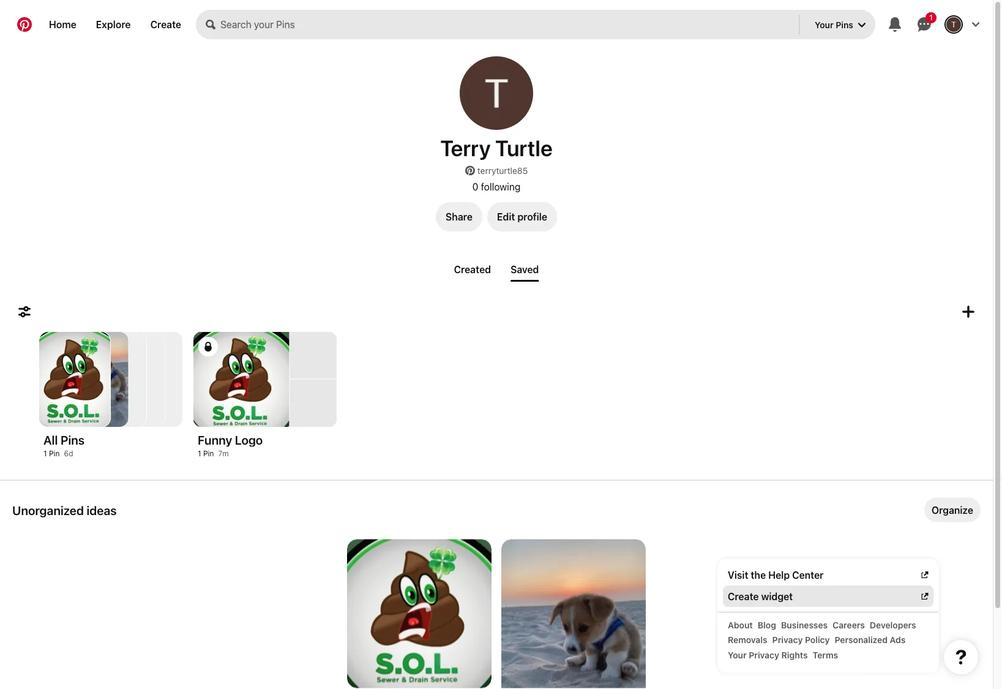 Task type: vqa. For each thing, say whether or not it's contained in the screenshot.
Visit The Help Center link
yes



Task type: describe. For each thing, give the bounding box(es) containing it.
all pins 1 pin 6d
[[43, 432, 85, 458]]

terry turtle
[[441, 135, 553, 161]]

funny
[[198, 432, 232, 447]]

home
[[49, 19, 76, 30]]

1 inside button
[[930, 13, 934, 22]]

0
[[473, 181, 479, 192]]

terryturtle85 image
[[460, 56, 534, 130]]

policy
[[806, 635, 830, 645]]

visit
[[728, 569, 749, 581]]

your inside about blog businesses careers developers removals privacy policy personalized ads your privacy rights terms
[[728, 650, 747, 660]]

privacy policy link
[[770, 632, 833, 647]]

terryturtle85
[[478, 166, 528, 176]]

removals
[[728, 635, 768, 645]]

the
[[751, 569, 766, 581]]

terms
[[813, 650, 839, 660]]

all
[[43, 432, 58, 447]]

visit the help center
[[728, 569, 824, 581]]

created
[[454, 263, 491, 275]]

1 pin image image from the left
[[75, 332, 146, 427]]

profile
[[518, 211, 548, 223]]

list containing about
[[719, 613, 939, 667]]

your privacy rights link
[[726, 647, 811, 662]]

turtle
[[496, 135, 553, 161]]

your pins
[[815, 19, 854, 30]]

organize
[[932, 504, 974, 516]]

saved link
[[506, 258, 544, 282]]

personalized
[[835, 635, 888, 645]]

your pins button
[[806, 10, 876, 39]]

saved
[[511, 263, 539, 275]]

create widget link
[[728, 589, 929, 603]]

create for create widget
[[728, 591, 759, 602]]

Search text field
[[221, 10, 797, 39]]

share
[[446, 211, 473, 223]]

pins for all
[[61, 432, 85, 447]]

organize button
[[925, 498, 981, 522]]

businesses
[[782, 620, 828, 630]]

share button
[[436, 202, 483, 232]]

create widget
[[728, 591, 793, 602]]

1 for funny logo
[[198, 449, 201, 458]]

your inside button
[[815, 19, 834, 30]]

center
[[793, 569, 824, 581]]

dropdown image
[[859, 22, 866, 29]]

edit profile button
[[488, 202, 557, 232]]

about link
[[726, 617, 756, 632]]

7m
[[218, 449, 229, 458]]

pin for funny
[[203, 449, 214, 458]]

2 pin image image from the left
[[93, 332, 164, 427]]

1 this contains an image of: image from the left
[[347, 539, 492, 689]]

create for create
[[150, 19, 181, 30]]

1 for all pins
[[43, 449, 47, 458]]

edit
[[497, 211, 515, 223]]

pins for your
[[836, 19, 854, 30]]

funny logo 1 pin 7m
[[198, 432, 263, 458]]

1 button
[[910, 10, 940, 39]]

unorganized ideas
[[12, 503, 117, 517]]

pinterest image
[[465, 166, 475, 175]]

removals link
[[726, 632, 770, 647]]



Task type: locate. For each thing, give the bounding box(es) containing it.
0 vertical spatial privacy
[[773, 635, 803, 645]]

1 horizontal spatial pin
[[203, 449, 214, 458]]

0 vertical spatial create
[[150, 19, 181, 30]]

following
[[481, 181, 521, 192]]

careers
[[833, 620, 865, 630]]

ads
[[890, 635, 906, 645]]

blog
[[758, 620, 777, 630]]

developers
[[870, 620, 917, 630]]

create widget menu item
[[723, 586, 934, 607]]

1 horizontal spatial your
[[815, 19, 834, 30]]

1 pin from the left
[[49, 449, 60, 458]]

ideas
[[87, 503, 117, 517]]

1
[[930, 13, 934, 22], [43, 449, 47, 458], [198, 449, 201, 458]]

1 inside all pins 1 pin 6d
[[43, 449, 47, 458]]

2 allpins image from the left
[[57, 332, 128, 427]]

home link
[[39, 10, 86, 39]]

1 down the funny on the bottom left
[[198, 449, 201, 458]]

pin left 6d
[[49, 449, 60, 458]]

explore link
[[86, 10, 141, 39]]

this contains an image of: image
[[347, 539, 492, 689], [502, 539, 646, 689]]

2 horizontal spatial 1
[[930, 13, 934, 22]]

unorganized
[[12, 503, 84, 517]]

your down the removals link
[[728, 650, 747, 660]]

0 horizontal spatial your
[[728, 650, 747, 660]]

pins inside all pins 1 pin 6d
[[61, 432, 85, 447]]

search icon image
[[206, 20, 216, 29]]

0 horizontal spatial 1
[[43, 449, 47, 458]]

about blog businesses careers developers removals privacy policy personalized ads your privacy rights terms
[[728, 620, 917, 660]]

pin inside the 'funny logo 1 pin 7m'
[[203, 449, 214, 458]]

privacy down removals
[[749, 650, 780, 660]]

create down visit
[[728, 591, 759, 602]]

create inside 'menu item'
[[728, 591, 759, 602]]

pin left the 7m
[[203, 449, 214, 458]]

pins
[[836, 19, 854, 30], [61, 432, 85, 447]]

1 allpins image from the left
[[39, 332, 110, 427]]

1 horizontal spatial pins
[[836, 19, 854, 30]]

1 left terry turtle icon
[[930, 13, 934, 22]]

help
[[769, 569, 790, 581]]

0 horizontal spatial pin
[[49, 449, 60, 458]]

pin image image
[[75, 332, 146, 427], [93, 332, 164, 427], [111, 332, 183, 427]]

0 horizontal spatial create
[[150, 19, 181, 30]]

your
[[815, 19, 834, 30], [728, 650, 747, 660]]

3 pin image image from the left
[[111, 332, 183, 427]]

create
[[150, 19, 181, 30], [728, 591, 759, 602]]

0 vertical spatial your
[[815, 19, 834, 30]]

privacy up the rights
[[773, 635, 803, 645]]

1 vertical spatial create
[[728, 591, 759, 602]]

about
[[728, 620, 753, 630]]

6d
[[64, 449, 73, 458]]

2 pin from the left
[[203, 449, 214, 458]]

blog link
[[756, 617, 779, 632]]

developers link
[[868, 617, 919, 632]]

create link
[[141, 10, 191, 39]]

1 horizontal spatial 1
[[198, 449, 201, 458]]

1 vertical spatial your
[[728, 650, 747, 660]]

0 following
[[473, 181, 521, 192]]

rights
[[782, 650, 808, 660]]

explore
[[96, 19, 131, 30]]

0 horizontal spatial pins
[[61, 432, 85, 447]]

created link
[[449, 258, 496, 280]]

terms link
[[811, 647, 841, 662]]

edit profile
[[497, 211, 548, 223]]

1 vertical spatial privacy
[[749, 650, 780, 660]]

businesses link
[[779, 617, 831, 632]]

1 down all
[[43, 449, 47, 458]]

pin inside all pins 1 pin 6d
[[49, 449, 60, 458]]

1 vertical spatial pins
[[61, 432, 85, 447]]

0 horizontal spatial this contains an image of: image
[[347, 539, 492, 689]]

logo
[[235, 432, 263, 447]]

1 horizontal spatial create
[[728, 591, 759, 602]]

create left search icon
[[150, 19, 181, 30]]

widget
[[762, 591, 793, 602]]

pin for all
[[49, 449, 60, 458]]

0 vertical spatial pins
[[836, 19, 854, 30]]

terry turtle image
[[947, 17, 962, 32]]

terry
[[441, 135, 491, 161]]

your left dropdown 'image'
[[815, 19, 834, 30]]

1 inside the 'funny logo 1 pin 7m'
[[198, 449, 201, 458]]

secret board icon image
[[203, 342, 213, 352]]

careers link
[[831, 617, 868, 632]]

personalized ads link
[[833, 632, 909, 647]]

allpins image
[[39, 332, 110, 427], [57, 332, 128, 427]]

1 horizontal spatial this contains an image of: image
[[502, 539, 646, 689]]

pins up 6d
[[61, 432, 85, 447]]

pins inside button
[[836, 19, 854, 30]]

privacy
[[773, 635, 803, 645], [749, 650, 780, 660]]

pin
[[49, 449, 60, 458], [203, 449, 214, 458]]

pins left dropdown 'image'
[[836, 19, 854, 30]]

2 this contains an image of: image from the left
[[502, 539, 646, 689]]

visit the help center link
[[728, 568, 929, 582]]

list
[[0, 539, 994, 689], [719, 613, 939, 667]]



